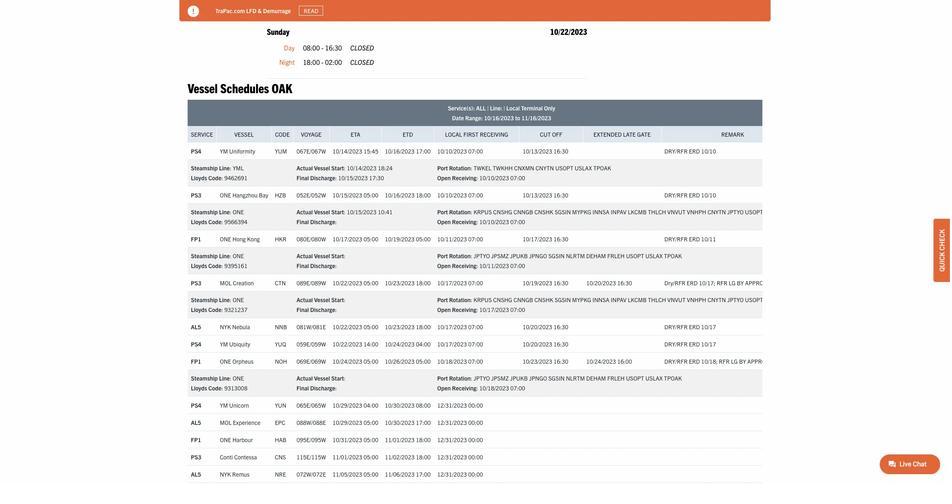Task type: locate. For each thing, give the bounding box(es) containing it.
port inside port rotation : krpus cnshg cnngb cnshk sgsin mypkg innsa inpav lkcmb thlch vnvut vnhph cnytn jptyo usopt uslax tpoak open receiving : 10/10/2023 07:00
[[437, 208, 448, 216]]

04:00 up 10/26/2023 05:00
[[416, 340, 431, 348]]

10/11/2023 inside port rotation : jptyo jpsmz jpukb jpngo sgsin nlrtm deham frleh usopt uslax tpoak open receiving : 10/11/2023 07:00
[[479, 262, 509, 269]]

10/10/2023 07:00
[[437, 147, 483, 155], [437, 191, 483, 199]]

10/13/2023 down port rotation : twkel twkhh cnxmn cnytn usopt uslax tpoak open receiving : 10/10/2023 07:00
[[523, 191, 552, 199]]

1 vertical spatial nyk
[[220, 470, 231, 478]]

vnvut inside port rotation : krpus cnshg cnngb cnshk sgsin mypkg innsa inpav lkcmb thlch vnvut vnhph cnytn jptyo usopt uslax tpoak open receiving : 10/10/2023 07:00
[[667, 208, 686, 216]]

10/15/2023 up 10/15/2023 05:00
[[338, 174, 368, 182]]

cnngb for : 10/17/2023 07:00
[[514, 296, 533, 303]]

ym left uniformity
[[220, 147, 228, 155]]

dry/rfr erd 10/17; rfr lg by approval
[[664, 279, 773, 286]]

0 horizontal spatial local
[[445, 131, 462, 138]]

cnshk
[[534, 208, 553, 216], [534, 296, 553, 303]]

cnshk inside port rotation : krpus cnshg cnngb cnshk sgsin mypkg innsa inpav lkcmb thlch vnvut vnhph cnytn jptyo usopt uslax tpoak open receiving : 10/10/2023 07:00
[[534, 208, 553, 216]]

jpsmz inside the port rotation : jptyo jpsmz jpukb jpngo sgsin nlrtm deham frleh usopt uslax tpoak open receiving : 10/18/2023 07:00
[[491, 375, 509, 382]]

3 fp1 from the top
[[191, 436, 201, 443]]

11/01/2023
[[385, 436, 415, 443], [333, 453, 362, 461]]

vnvut up dry/rfr erd 10/11
[[667, 208, 686, 216]]

3 17:00 from the top
[[416, 470, 431, 478]]

0 vertical spatial 10/11/2023
[[437, 235, 467, 243]]

ctn
[[275, 279, 286, 286]]

nyk left nebula
[[220, 323, 231, 330]]

jptyo inside port rotation : krpus cnshg cnngb cnshk sgsin mypkg innsa inpav lkcmb thlch vnvut vnhph cnytn jptyo usopt uslax tpoak open receiving : 10/10/2023 07:00
[[727, 208, 744, 216]]

4 port from the top
[[437, 296, 448, 303]]

1 vertical spatial 17:00
[[416, 419, 431, 426]]

ym left unicorn
[[220, 401, 228, 409]]

ps4 for ym uniformity
[[191, 147, 201, 155]]

3 lloyds from the top
[[191, 262, 207, 269]]

code left 9321237
[[208, 306, 221, 313]]

mol for mol experience
[[220, 419, 232, 426]]

10/17/2023 07:00
[[437, 279, 483, 286], [437, 323, 483, 330], [437, 340, 483, 348]]

port
[[437, 164, 448, 172], [437, 208, 448, 216], [437, 252, 448, 260], [437, 296, 448, 303], [437, 375, 448, 382]]

4 actual from the top
[[296, 296, 313, 303]]

only
[[544, 104, 555, 112]]

actual vessel start : final discharge : for : 9313008
[[296, 375, 345, 392]]

11/02/2023
[[385, 453, 415, 461]]

1 10/30/2023 from the top
[[385, 401, 415, 409]]

actual down '089e/089w'
[[296, 296, 313, 303]]

ubiquity
[[229, 340, 250, 348]]

15:45
[[364, 147, 378, 155]]

discharge up 065e/065w
[[310, 384, 335, 392]]

cnytn inside port rotation : krpus cnshg cnngb cnshk sgsin mypkg innsa inpav lkcmb thlch vnvut vnhph cnytn jptyo usopt uslax tpoak open receiving : 10/10/2023 07:00
[[708, 208, 726, 216]]

10/22/2023 14:00
[[333, 340, 378, 348]]

rfr right 10/18;
[[719, 357, 730, 365]]

:
[[230, 164, 231, 172], [344, 164, 345, 172], [471, 164, 472, 172], [221, 174, 223, 182], [335, 174, 337, 182], [476, 174, 478, 182], [230, 208, 231, 216], [344, 208, 345, 216], [471, 208, 472, 216], [221, 218, 223, 225], [335, 218, 337, 225], [476, 218, 478, 225], [230, 252, 231, 260], [344, 252, 345, 260], [471, 252, 472, 260], [221, 262, 223, 269], [335, 262, 337, 269], [476, 262, 478, 269], [230, 296, 231, 303], [344, 296, 345, 303], [471, 296, 472, 303], [221, 306, 223, 313], [335, 306, 337, 313], [476, 306, 478, 313], [230, 375, 231, 382], [344, 375, 345, 382], [471, 375, 472, 382], [221, 384, 223, 392], [335, 384, 337, 392], [476, 384, 478, 392]]

10/30/2023 up 10/30/2023 17:00
[[385, 401, 415, 409]]

vnvut down dry/rfr
[[667, 296, 686, 303]]

1 10/17/2023 07:00 from the top
[[437, 279, 483, 286]]

07:00 inside port rotation : twkel twkhh cnxmn cnytn usopt uslax tpoak open receiving : 10/10/2023 07:00
[[510, 174, 525, 182]]

0 vertical spatial cnngb
[[514, 208, 533, 216]]

2 steamship from the top
[[191, 208, 218, 216]]

ps3 left conti
[[191, 453, 201, 461]]

nyk nebula
[[220, 323, 250, 330]]

2 ps3 from the top
[[191, 279, 201, 286]]

08:00 up 18:00 - 02:00
[[303, 43, 320, 52]]

1 vertical spatial jpngo
[[529, 375, 547, 382]]

actual for steamship line : yml lloyds code : 9462691
[[296, 164, 313, 172]]

cnytn
[[536, 164, 554, 172], [708, 208, 726, 216], [708, 296, 726, 303]]

sgsin inside port rotation : jptyo jpsmz jpukb jpngo sgsin nlrtm deham frleh usopt uslax tpoak open receiving : 10/11/2023 07:00
[[548, 252, 565, 260]]

by right 10/18;
[[739, 357, 746, 365]]

3 actual vessel start : final discharge : from the top
[[296, 375, 345, 392]]

10/29/2023 04:00
[[333, 401, 378, 409]]

orpheus
[[232, 357, 254, 365]]

1 vertical spatial 10/13/2023
[[523, 191, 552, 199]]

approval for dry/rfr erd 10/17; rfr lg by approval
[[745, 279, 773, 286]]

0 horizontal spatial 08:00
[[303, 43, 320, 52]]

usopt inside port rotation : krpus cnshg cnngb cnshk sgsin mypkg innsa inpav lkcmb thlch vnvut vnhph cnytn jptyo usopt uslax tpoak open receiving : 10/17/2023 07:00
[[745, 296, 763, 303]]

1 line from the top
[[219, 164, 230, 172]]

1 - from the top
[[321, 43, 324, 52]]

080e/080w
[[296, 235, 326, 243]]

0 vertical spatial krpus
[[474, 208, 492, 216]]

vnvut inside port rotation : krpus cnshg cnngb cnshk sgsin mypkg innsa inpav lkcmb thlch vnvut vnhph cnytn jptyo usopt uslax tpoak open receiving : 10/17/2023 07:00
[[667, 296, 686, 303]]

1 vertical spatial deham
[[586, 375, 606, 382]]

nyk for nyk nebula
[[220, 323, 231, 330]]

1 horizontal spatial |
[[504, 104, 505, 112]]

jpukb inside port rotation : jptyo jpsmz jpukb jpngo sgsin nlrtm deham frleh usopt uslax tpoak open receiving : 10/11/2023 07:00
[[510, 252, 528, 260]]

10/19/2023 down 10:41 on the top left of the page
[[385, 235, 415, 243]]

3 steamship from the top
[[191, 252, 218, 260]]

2 cnshg from the top
[[493, 296, 512, 303]]

1 vertical spatial 04:00
[[364, 401, 378, 409]]

receiving inside port rotation : krpus cnshg cnngb cnshk sgsin mypkg innsa inpav lkcmb thlch vnvut vnhph cnytn jptyo usopt uslax tpoak open receiving : 10/10/2023 07:00
[[452, 218, 476, 225]]

05:00 for 081w/081e
[[364, 323, 378, 330]]

12/31/2023 00:00 for 11/01/2023 18:00
[[437, 436, 483, 443]]

line up 9321237
[[219, 296, 230, 303]]

deham inside the port rotation : jptyo jpsmz jpukb jpngo sgsin nlrtm deham frleh usopt uslax tpoak open receiving : 10/18/2023 07:00
[[586, 375, 606, 382]]

0 vertical spatial vnhph
[[687, 208, 706, 216]]

10/29/2023 for 10/29/2023 05:00
[[333, 419, 362, 426]]

0 vertical spatial jpukb
[[510, 252, 528, 260]]

02:00
[[325, 58, 342, 66]]

start for steamship line : one lloyds code : 9395161
[[331, 252, 344, 260]]

code for steamship line : one lloyds code : 9395161
[[208, 262, 221, 269]]

1 nyk from the top
[[220, 323, 231, 330]]

0 vertical spatial actual vessel start : final discharge :
[[296, 252, 345, 269]]

ps3 down steamship line : one lloyds code : 9395161
[[191, 279, 201, 286]]

erd for 081w/081e
[[689, 323, 700, 330]]

10/16/2023 inside service(s): all | line: | local terminal only date range: 10/16/2023 to 11/16/2023
[[484, 114, 514, 122]]

0 vertical spatial 10/20/2023 16:30
[[586, 279, 632, 286]]

10/24/2023 down 10/22/2023 14:00
[[333, 357, 362, 365]]

range:
[[465, 114, 483, 122]]

1 dry/rfr erd 10/10 from the top
[[664, 147, 716, 155]]

final up 081w/081e
[[296, 306, 309, 313]]

jpsmz
[[491, 252, 509, 260], [491, 375, 509, 382]]

10/20/2023 16:30 for 04:00
[[523, 340, 568, 348]]

nebula
[[232, 323, 250, 330]]

innsa for : 10/10/2023 07:00
[[593, 208, 609, 216]]

0 vertical spatial dry/rfr erd 10/17
[[664, 323, 716, 330]]

twkhh
[[493, 164, 513, 172]]

sgsin up "10/17/2023 16:30"
[[555, 208, 571, 216]]

closed for 16:30
[[350, 43, 374, 52]]

1 vertical spatial 10/10/2023 07:00
[[437, 191, 483, 199]]

- up 18:00 - 02:00
[[321, 43, 324, 52]]

1 vertical spatial vnvut
[[667, 296, 686, 303]]

5 final from the top
[[296, 384, 309, 392]]

2 frleh from the top
[[607, 375, 625, 382]]

17:00 for 10/16/2023 17:00
[[416, 147, 431, 155]]

1 vertical spatial 10/13/2023 16:30
[[523, 191, 568, 199]]

2 port from the top
[[437, 208, 448, 216]]

1 vertical spatial nlrtm
[[566, 375, 585, 382]]

sgsin down "10/17/2023 16:30"
[[548, 252, 565, 260]]

10/23/2023 18:00 for 089e/089w
[[385, 279, 431, 286]]

krpus inside port rotation : krpus cnshg cnngb cnshk sgsin mypkg innsa inpav lkcmb thlch vnvut vnhph cnytn jptyo usopt uslax tpoak open receiving : 10/10/2023 07:00
[[474, 208, 492, 216]]

1 thlch from the top
[[648, 208, 666, 216]]

rotation inside port rotation : krpus cnshg cnngb cnshk sgsin mypkg innsa inpav lkcmb thlch vnvut vnhph cnytn jptyo usopt uslax tpoak open receiving : 10/17/2023 07:00
[[449, 296, 471, 303]]

10/20/2023 for 10/23/2023 18:00
[[523, 323, 552, 330]]

2 ym from the top
[[220, 340, 228, 348]]

2 nlrtm from the top
[[566, 375, 585, 382]]

- for 02:00
[[321, 58, 324, 66]]

10/30/2023
[[385, 401, 415, 409], [385, 419, 415, 426]]

1 vertical spatial fp1
[[191, 357, 201, 365]]

1 vertical spatial vnhph
[[687, 296, 706, 303]]

remark
[[721, 131, 744, 138]]

lloyds inside steamship line : one lloyds code : 9313008
[[191, 384, 207, 392]]

18:00 for 115e/115w
[[416, 453, 431, 461]]

one inside steamship line : one lloyds code : 9321237
[[233, 296, 244, 303]]

lg right 10/18;
[[731, 357, 738, 365]]

5 discharge from the top
[[310, 384, 335, 392]]

1 vertical spatial ps4
[[191, 340, 201, 348]]

2 jpngo from the top
[[529, 375, 547, 382]]

1 vertical spatial dry/rfr erd 10/17
[[664, 340, 716, 348]]

vnhph inside port rotation : krpus cnshg cnngb cnshk sgsin mypkg innsa inpav lkcmb thlch vnvut vnhph cnytn jptyo usopt uslax tpoak open receiving : 10/10/2023 07:00
[[687, 208, 706, 216]]

code
[[275, 131, 290, 138], [208, 174, 221, 182], [208, 218, 221, 225], [208, 262, 221, 269], [208, 306, 221, 313], [208, 384, 221, 392]]

ps3 for one hangzhou bay
[[191, 191, 201, 199]]

1 vertical spatial 10/17
[[701, 340, 716, 348]]

1 vertical spatial ym
[[220, 340, 228, 348]]

1 dry/rfr erd 10/17 from the top
[[664, 323, 716, 330]]

2 vertical spatial 10/16/2023
[[385, 191, 415, 199]]

jpngo down "10/17/2023 16:30"
[[529, 252, 547, 260]]

10/22/2023 05:00 for 089e/089w
[[333, 279, 378, 286]]

2 jpukb from the top
[[510, 375, 528, 382]]

10/29/2023 up 10/31/2023
[[333, 419, 362, 426]]

1 vertical spatial cnshk
[[534, 296, 553, 303]]

krpus inside port rotation : krpus cnshg cnngb cnshk sgsin mypkg innsa inpav lkcmb thlch vnvut vnhph cnytn jptyo usopt uslax tpoak open receiving : 10/17/2023 07:00
[[474, 296, 492, 303]]

0 horizontal spatial 04:00
[[364, 401, 378, 409]]

3 final from the top
[[296, 262, 309, 269]]

0 vertical spatial 10/19/2023
[[385, 235, 415, 243]]

etd
[[403, 131, 413, 138]]

0 vertical spatial 10/10
[[701, 147, 716, 155]]

10/29/2023 up 10/29/2023 05:00
[[333, 401, 362, 409]]

frleh inside port rotation : jptyo jpsmz jpukb jpngo sgsin nlrtm deham frleh usopt uslax tpoak open receiving : 10/11/2023 07:00
[[607, 252, 625, 260]]

discharge up 052e/052w
[[310, 174, 335, 182]]

approval
[[745, 279, 773, 286], [747, 357, 775, 365]]

nyk
[[220, 323, 231, 330], [220, 470, 231, 478]]

10/14/2023 down eta
[[333, 147, 362, 155]]

jpngo
[[529, 252, 547, 260], [529, 375, 547, 382]]

actual vessel start : final discharge : down '089e/089w'
[[296, 296, 345, 313]]

10/24/2023
[[385, 340, 415, 348], [333, 357, 362, 365], [586, 357, 616, 365]]

4 00:00 from the top
[[468, 453, 483, 461]]

nlrtm down 10/23/2023 16:30
[[566, 375, 585, 382]]

0 vertical spatial inpav
[[611, 208, 627, 216]]

fp1 up steamship line : one lloyds code : 9313008
[[191, 357, 201, 365]]

1 open from the top
[[437, 174, 451, 182]]

line inside steamship line : one lloyds code : 9313008
[[219, 375, 230, 382]]

089e/089w
[[296, 279, 326, 286]]

1 vertical spatial mypkg
[[572, 296, 591, 303]]

cnxmn
[[514, 164, 534, 172]]

eta
[[351, 131, 360, 138]]

2 krpus from the top
[[474, 296, 492, 303]]

05:00 for 089e/089w
[[364, 279, 378, 286]]

code left 9566394
[[208, 218, 221, 225]]

1 vertical spatial cnshg
[[493, 296, 512, 303]]

10/30/2023 up the 11/01/2023 18:00
[[385, 419, 415, 426]]

2 cnshk from the top
[[534, 296, 553, 303]]

fp1 up steamship line : one lloyds code : 9395161
[[191, 235, 201, 243]]

1 vertical spatial 10/22/2023 05:00
[[333, 323, 378, 330]]

cnshg
[[493, 208, 512, 216], [493, 296, 512, 303]]

actual down the 067e/067w
[[296, 164, 313, 172]]

1 frleh from the top
[[607, 252, 625, 260]]

1 vertical spatial 10/10
[[701, 191, 716, 199]]

line for 9313008
[[219, 375, 230, 382]]

rotation inside port rotation : krpus cnshg cnngb cnshk sgsin mypkg innsa inpav lkcmb thlch vnvut vnhph cnytn jptyo usopt uslax tpoak open receiving : 10/10/2023 07:00
[[449, 208, 471, 216]]

2 vertical spatial cnytn
[[708, 296, 726, 303]]

lloyds left 9321237
[[191, 306, 207, 313]]

4 lloyds from the top
[[191, 306, 207, 313]]

0 vertical spatial deham
[[586, 252, 606, 260]]

1 ps3 from the top
[[191, 191, 201, 199]]

3 open from the top
[[437, 262, 451, 269]]

3 12/31/2023 from the top
[[437, 436, 467, 443]]

10/13/2023 16:30
[[523, 147, 568, 155], [523, 191, 568, 199]]

line for 9321237
[[219, 296, 230, 303]]

10/22/2023 05:00
[[333, 279, 378, 286], [333, 323, 378, 330]]

0 vertical spatial 10/30/2023
[[385, 401, 415, 409]]

0 vertical spatial nyk
[[220, 323, 231, 330]]

ps4 down service on the top left
[[191, 147, 201, 155]]

10/23/2023 for 089e/089w
[[385, 279, 415, 286]]

2 vnhph from the top
[[687, 296, 706, 303]]

ps4 for ym ubiquity
[[191, 340, 201, 348]]

1 port from the top
[[437, 164, 448, 172]]

2 10/30/2023 from the top
[[385, 419, 415, 426]]

3 start from the top
[[331, 252, 344, 260]]

04:00 up 10/29/2023 05:00
[[364, 401, 378, 409]]

2 vertical spatial fp1
[[191, 436, 201, 443]]

rotation for port rotation : jptyo jpsmz jpukb jpngo sgsin nlrtm deham frleh usopt uslax tpoak open receiving : 10/18/2023 07:00
[[449, 375, 471, 382]]

1 vertical spatial 10/16/2023
[[385, 147, 415, 155]]

hzb
[[275, 191, 286, 199]]

2 rotation from the top
[[449, 208, 471, 216]]

04:00 for 10/24/2023 04:00
[[416, 340, 431, 348]]

mypkg inside port rotation : krpus cnshg cnngb cnshk sgsin mypkg innsa inpav lkcmb thlch vnvut vnhph cnytn jptyo usopt uslax tpoak open receiving : 10/10/2023 07:00
[[572, 208, 591, 216]]

10/10/2023 07:00 for 17:00
[[437, 147, 483, 155]]

one up 9321237
[[233, 296, 244, 303]]

2 actual vessel start : final discharge : from the top
[[296, 296, 345, 313]]

dry/rfr erd 10/17
[[664, 323, 716, 330], [664, 340, 716, 348]]

1 vertical spatial mol
[[220, 419, 232, 426]]

al5 for mol experience
[[191, 419, 201, 426]]

actual inside actual vessel start : 10/15/2023 10:41 final discharge :
[[296, 208, 313, 216]]

1 vertical spatial 10/29/2023
[[333, 419, 362, 426]]

one left harbour
[[220, 436, 231, 443]]

1 12/31/2023 00:00 from the top
[[437, 401, 483, 409]]

18:00
[[303, 58, 320, 66], [416, 191, 431, 199], [416, 279, 431, 286], [416, 323, 431, 330], [416, 436, 431, 443], [416, 453, 431, 461]]

rotation inside port rotation : twkel twkhh cnxmn cnytn usopt uslax tpoak open receiving : 10/10/2023 07:00
[[449, 164, 471, 172]]

ym left ubiquity
[[220, 340, 228, 348]]

0 vertical spatial rfr
[[717, 279, 727, 286]]

5 line from the top
[[219, 375, 230, 382]]

3 10/17/2023 07:00 from the top
[[437, 340, 483, 348]]

hong
[[232, 235, 246, 243]]

2 cnngb from the top
[[514, 296, 533, 303]]

closed right 02:00
[[350, 58, 374, 66]]

ps4 down steamship line : one lloyds code : 9313008
[[191, 401, 201, 409]]

sgsin inside port rotation : krpus cnshg cnngb cnshk sgsin mypkg innsa inpav lkcmb thlch vnvut vnhph cnytn jptyo usopt uslax tpoak open receiving : 10/10/2023 07:00
[[555, 208, 571, 216]]

1 dry/rfr from the top
[[664, 147, 688, 155]]

10/10/2023 07:00 down twkel
[[437, 191, 483, 199]]

jpsmz inside port rotation : jptyo jpsmz jpukb jpngo sgsin nlrtm deham frleh usopt uslax tpoak open receiving : 10/11/2023 07:00
[[491, 252, 509, 260]]

dry/rfr erd 10/17 for 10/24/2023 04:00
[[664, 340, 716, 348]]

4 discharge from the top
[[310, 306, 335, 313]]

vnhph up dry/rfr erd 10/11
[[687, 208, 706, 216]]

1 vertical spatial cnytn
[[708, 208, 726, 216]]

epc
[[275, 419, 285, 426]]

10/29/2023 05:00
[[333, 419, 378, 426]]

jpngo down 10/23/2023 16:30
[[529, 375, 547, 382]]

1 horizontal spatial 11/01/2023
[[385, 436, 415, 443]]

4 line from the top
[[219, 296, 230, 303]]

rotation for port rotation : jptyo jpsmz jpukb jpngo sgsin nlrtm deham frleh usopt uslax tpoak open receiving : 10/11/2023 07:00
[[449, 252, 471, 260]]

line inside the steamship line : one lloyds code : 9566394
[[219, 208, 230, 216]]

deham
[[586, 252, 606, 260], [586, 375, 606, 382]]

2 10/13/2023 16:30 from the top
[[523, 191, 568, 199]]

tpoak inside port rotation : jptyo jpsmz jpukb jpngo sgsin nlrtm deham frleh usopt uslax tpoak open receiving : 10/11/2023 07:00
[[664, 252, 682, 260]]

steamship line : one lloyds code : 9313008
[[191, 375, 247, 392]]

0 vertical spatial 10/18/2023
[[437, 357, 467, 365]]

mol for mol creation
[[220, 279, 232, 286]]

nlrtm for : 10/18/2023 07:00
[[566, 375, 585, 382]]

mypkg inside port rotation : krpus cnshg cnngb cnshk sgsin mypkg innsa inpav lkcmb thlch vnvut vnhph cnytn jptyo usopt uslax tpoak open receiving : 10/17/2023 07:00
[[572, 296, 591, 303]]

1 vnhph from the top
[[687, 208, 706, 216]]

actual for steamship line : one lloyds code : 9395161
[[296, 252, 313, 260]]

1 vertical spatial actual vessel start : final discharge :
[[296, 296, 345, 313]]

thlch inside port rotation : krpus cnshg cnngb cnshk sgsin mypkg innsa inpav lkcmb thlch vnvut vnhph cnytn jptyo usopt uslax tpoak open receiving : 10/17/2023 07:00
[[648, 296, 666, 303]]

port inside port rotation : krpus cnshg cnngb cnshk sgsin mypkg innsa inpav lkcmb thlch vnvut vnhph cnytn jptyo usopt uslax tpoak open receiving : 10/17/2023 07:00
[[437, 296, 448, 303]]

00:00 for 11/06/2023 17:00
[[468, 470, 483, 478]]

10/16/2023 down line:
[[484, 114, 514, 122]]

1 rotation from the top
[[449, 164, 471, 172]]

discharge up 081w/081e
[[310, 306, 335, 313]]

0 vertical spatial 10/10/2023 07:00
[[437, 147, 483, 155]]

1 horizontal spatial 10/19/2023
[[523, 279, 552, 286]]

line inside steamship line : yml lloyds code : 9462691
[[219, 164, 230, 172]]

10/16/2023 down 'etd'
[[385, 147, 415, 155]]

cnytn right "cnxmn"
[[536, 164, 554, 172]]

date
[[452, 114, 464, 122]]

1 10/23/2023 18:00 from the top
[[385, 279, 431, 286]]

ps3 down steamship line : yml lloyds code : 9462691
[[191, 191, 201, 199]]

2 open from the top
[[437, 218, 451, 225]]

1 vertical spatial 10/23/2023
[[385, 323, 415, 330]]

0 vertical spatial 17:00
[[416, 147, 431, 155]]

cnngb inside port rotation : krpus cnshg cnngb cnshk sgsin mypkg innsa inpav lkcmb thlch vnvut vnhph cnytn jptyo usopt uslax tpoak open receiving : 10/17/2023 07:00
[[514, 296, 533, 303]]

1 00:00 from the top
[[468, 401, 483, 409]]

18:00 for 052e/052w
[[416, 191, 431, 199]]

inpav inside port rotation : krpus cnshg cnngb cnshk sgsin mypkg innsa inpav lkcmb thlch vnvut vnhph cnytn jptyo usopt uslax tpoak open receiving : 10/17/2023 07:00
[[611, 296, 627, 303]]

5 12/31/2023 00:00 from the top
[[437, 470, 483, 478]]

0 vertical spatial cnshg
[[493, 208, 512, 216]]

10/19/2023 for 10/19/2023 05:00
[[385, 235, 415, 243]]

2 10/17 from the top
[[701, 340, 716, 348]]

1 vertical spatial frleh
[[607, 375, 625, 382]]

tpoak inside port rotation : krpus cnshg cnngb cnshk sgsin mypkg innsa inpav lkcmb thlch vnvut vnhph cnytn jptyo usopt uslax tpoak open receiving : 10/10/2023 07:00
[[783, 208, 801, 216]]

sgsin for : 10/10/2023 07:00
[[555, 208, 571, 216]]

oak
[[272, 80, 292, 96]]

receiving inside port rotation : twkel twkhh cnxmn cnytn usopt uslax tpoak open receiving : 10/10/2023 07:00
[[452, 174, 476, 182]]

1 horizontal spatial 04:00
[[416, 340, 431, 348]]

10/16/2023
[[484, 114, 514, 122], [385, 147, 415, 155], [385, 191, 415, 199]]

steamship inside the steamship line : one lloyds code : 9566394
[[191, 208, 218, 216]]

dry/rfr erd 10/18; rfr lg by approval
[[664, 357, 775, 365]]

line inside steamship line : one lloyds code : 9395161
[[219, 252, 230, 260]]

port inside port rotation : jptyo jpsmz jpukb jpngo sgsin nlrtm deham frleh usopt uslax tpoak open receiving : 10/11/2023 07:00
[[437, 252, 448, 260]]

5 rotation from the top
[[449, 375, 471, 382]]

innsa inside port rotation : krpus cnshg cnngb cnshk sgsin mypkg innsa inpav lkcmb thlch vnvut vnhph cnytn jptyo usopt uslax tpoak open receiving : 10/17/2023 07:00
[[593, 296, 609, 303]]

vnhph inside port rotation : krpus cnshg cnngb cnshk sgsin mypkg innsa inpav lkcmb thlch vnvut vnhph cnytn jptyo usopt uslax tpoak open receiving : 10/17/2023 07:00
[[687, 296, 706, 303]]

05:00
[[364, 191, 378, 199], [364, 235, 378, 243], [416, 235, 431, 243], [364, 279, 378, 286], [364, 323, 378, 330], [364, 357, 378, 365], [416, 357, 431, 365], [364, 419, 378, 426], [364, 436, 378, 443], [364, 453, 378, 461], [364, 470, 378, 478]]

discharge up 080e/080w
[[310, 218, 335, 225]]

yun
[[275, 401, 286, 409]]

1 vertical spatial 08:00
[[416, 401, 431, 409]]

5 12/31/2023 from the top
[[437, 470, 467, 478]]

code left 9313008
[[208, 384, 221, 392]]

1 cnngb from the top
[[514, 208, 533, 216]]

-
[[321, 43, 324, 52], [321, 58, 324, 66]]

5 start from the top
[[331, 375, 344, 382]]

cnngb down 10/19/2023 16:30
[[514, 296, 533, 303]]

4 final from the top
[[296, 306, 309, 313]]

0 vertical spatial approval
[[745, 279, 773, 286]]

1 horizontal spatial 10/24/2023
[[385, 340, 415, 348]]

065e/065w
[[296, 401, 326, 409]]

3 dry/rfr from the top
[[664, 235, 688, 243]]

trapac.com lfd & demurrage
[[216, 7, 291, 14]]

1 horizontal spatial local
[[506, 104, 520, 112]]

0 vertical spatial mypkg
[[572, 208, 591, 216]]

1 10/13/2023 16:30 from the top
[[523, 147, 568, 155]]

| right line:
[[504, 104, 505, 112]]

10/14/2023 up 17:30
[[347, 164, 376, 172]]

lloyds left 9462691
[[191, 174, 207, 182]]

actual down 069e/069w
[[296, 375, 313, 382]]

2 17:00 from the top
[[416, 419, 431, 426]]

0 vertical spatial lg
[[729, 279, 736, 286]]

cnshk up "10/17/2023 16:30"
[[534, 208, 553, 216]]

thlch inside port rotation : krpus cnshg cnngb cnshk sgsin mypkg innsa inpav lkcmb thlch vnvut vnhph cnytn jptyo usopt uslax tpoak open receiving : 10/10/2023 07:00
[[648, 208, 666, 216]]

steamship inside steamship line : one lloyds code : 9321237
[[191, 296, 218, 303]]

1 vertical spatial dry/rfr erd 10/10
[[664, 191, 716, 199]]

one up 9566394
[[233, 208, 244, 216]]

| right all
[[487, 104, 489, 112]]

actual vessel start : final discharge : up '089e/089w'
[[296, 252, 345, 269]]

12/31/2023 00:00 for 10/30/2023 08:00
[[437, 401, 483, 409]]

by right 10/17;
[[737, 279, 744, 286]]

3 port from the top
[[437, 252, 448, 260]]

3 rotation from the top
[[449, 252, 471, 260]]

port inside port rotation : twkel twkhh cnxmn cnytn usopt uslax tpoak open receiving : 10/10/2023 07:00
[[437, 164, 448, 172]]

mol down ym unicorn at the left
[[220, 419, 232, 426]]

vessel inside actual vessel start : 10/15/2023 10:41 final discharge :
[[314, 208, 330, 216]]

0 vertical spatial nlrtm
[[566, 252, 585, 260]]

0 vertical spatial ps3
[[191, 191, 201, 199]]

conti
[[220, 453, 233, 461]]

10:41
[[378, 208, 393, 216]]

receiving inside the port rotation : jptyo jpsmz jpukb jpngo sgsin nlrtm deham frleh usopt uslax tpoak open receiving : 10/18/2023 07:00
[[452, 384, 476, 392]]

contessa
[[234, 453, 257, 461]]

sgsin inside the port rotation : jptyo jpsmz jpukb jpngo sgsin nlrtm deham frleh usopt uslax tpoak open receiving : 10/18/2023 07:00
[[548, 375, 565, 382]]

one up 9395161
[[233, 252, 244, 260]]

2 10/29/2023 from the top
[[333, 419, 362, 426]]

10/17/2023 inside port rotation : krpus cnshg cnngb cnshk sgsin mypkg innsa inpav lkcmb thlch vnvut vnhph cnytn jptyo usopt uslax tpoak open receiving : 10/17/2023 07:00
[[479, 306, 509, 313]]

0 vertical spatial cnytn
[[536, 164, 554, 172]]

0 horizontal spatial 10/24/2023
[[333, 357, 362, 365]]

0 vertical spatial 10/22/2023 05:00
[[333, 279, 378, 286]]

2 mypkg from the top
[[572, 296, 591, 303]]

cnshk inside port rotation : krpus cnshg cnngb cnshk sgsin mypkg innsa inpav lkcmb thlch vnvut vnhph cnytn jptyo usopt uslax tpoak open receiving : 10/17/2023 07:00
[[534, 296, 553, 303]]

1 jpukb from the top
[[510, 252, 528, 260]]

10/22/2023 for 081w/081e
[[333, 323, 362, 330]]

17:00
[[416, 147, 431, 155], [416, 419, 431, 426], [416, 470, 431, 478]]

1 vertical spatial jpsmz
[[491, 375, 509, 382]]

1 start from the top
[[331, 164, 344, 172]]

ps4 left ym ubiquity
[[191, 340, 201, 348]]

final up 052e/052w
[[296, 174, 309, 182]]

actual inside actual vessel start : 10/14/2023 18:24 final discharge : 10/15/2023 17:30
[[296, 164, 313, 172]]

cnytn inside port rotation : krpus cnshg cnngb cnshk sgsin mypkg innsa inpav lkcmb thlch vnvut vnhph cnytn jptyo usopt uslax tpoak open receiving : 10/17/2023 07:00
[[708, 296, 726, 303]]

local up to
[[506, 104, 520, 112]]

lkcmb inside port rotation : krpus cnshg cnngb cnshk sgsin mypkg innsa inpav lkcmb thlch vnvut vnhph cnytn jptyo usopt uslax tpoak open receiving : 10/10/2023 07:00
[[628, 208, 647, 216]]

al5 for nyk remus
[[191, 470, 201, 478]]

rfr for 10/18;
[[719, 357, 730, 365]]

2 vertical spatial ym
[[220, 401, 228, 409]]

sgsin down 10/19/2023 16:30
[[555, 296, 571, 303]]

2 10/13/2023 from the top
[[523, 191, 552, 199]]

2 10/10/2023 07:00 from the top
[[437, 191, 483, 199]]

steamship for steamship line : one lloyds code : 9313008
[[191, 375, 218, 382]]

0 vertical spatial 10/15/2023
[[338, 174, 368, 182]]

10/10 for 10/16/2023 17:00
[[701, 147, 716, 155]]

cnngb inside port rotation : krpus cnshg cnngb cnshk sgsin mypkg innsa inpav lkcmb thlch vnvut vnhph cnytn jptyo usopt uslax tpoak open receiving : 10/10/2023 07:00
[[514, 208, 533, 216]]

final for steamship line : one lloyds code : 9321237
[[296, 306, 309, 313]]

2 line from the top
[[219, 208, 230, 216]]

ps4
[[191, 147, 201, 155], [191, 340, 201, 348], [191, 401, 201, 409]]

cnngb up "10/17/2023 16:30"
[[514, 208, 533, 216]]

10/17 for 10/24/2023 04:00
[[701, 340, 716, 348]]

11/06/2023
[[385, 470, 415, 478]]

krpus for 10/17/2023
[[474, 296, 492, 303]]

fp1 left one harbour on the bottom
[[191, 436, 201, 443]]

lloyds for steamship line : one lloyds code : 9313008
[[191, 384, 207, 392]]

08:00 up 10/30/2023 17:00
[[416, 401, 431, 409]]

code inside steamship line : one lloyds code : 9321237
[[208, 306, 221, 313]]

ym for ym uniformity
[[220, 147, 228, 155]]

closed right 08:00 - 16:30
[[350, 43, 374, 52]]

2 vertical spatial 10/17/2023 07:00
[[437, 340, 483, 348]]

6 dry/rfr from the top
[[664, 357, 688, 365]]

jpukb down 10/23/2023 16:30
[[510, 375, 528, 382]]

08:00
[[303, 43, 320, 52], [416, 401, 431, 409]]

actual vessel start : final discharge :
[[296, 252, 345, 269], [296, 296, 345, 313], [296, 375, 345, 392]]

0 vertical spatial 10/17
[[701, 323, 716, 330]]

10/14/2023 inside actual vessel start : 10/14/2023 18:24 final discharge : 10/15/2023 17:30
[[347, 164, 376, 172]]

lloyds left 9313008
[[191, 384, 207, 392]]

0 vertical spatial 10/16/2023
[[484, 114, 514, 122]]

059e/059w
[[296, 340, 326, 348]]

noh
[[275, 357, 287, 365]]

2 mol from the top
[[220, 419, 232, 426]]

10/23/2023 18:00
[[385, 279, 431, 286], [385, 323, 431, 330]]

final up '089e/089w'
[[296, 262, 309, 269]]

1 cnshk from the top
[[534, 208, 553, 216]]

deham for : 10/18/2023 07:00
[[586, 375, 606, 382]]

dry/rfr erd 10/10
[[664, 147, 716, 155], [664, 191, 716, 199]]

18:00 for 095e/095w
[[416, 436, 431, 443]]

10/13/2023 16:30 down the cut
[[523, 147, 568, 155]]

uslax inside port rotation : twkel twkhh cnxmn cnytn usopt uslax tpoak open receiving : 10/10/2023 07:00
[[575, 164, 592, 172]]

10/10
[[701, 147, 716, 155], [701, 191, 716, 199]]

0 vertical spatial jpsmz
[[491, 252, 509, 260]]

10/15/2023 inside actual vessel start : 10/14/2023 18:24 final discharge : 10/15/2023 17:30
[[338, 174, 368, 182]]

0 vertical spatial ps4
[[191, 147, 201, 155]]

11/01/2023 for 11/01/2023 18:00
[[385, 436, 415, 443]]

local first receiving
[[445, 131, 508, 138]]

krpus for 10/10/2023
[[474, 208, 492, 216]]

0 vertical spatial jpngo
[[529, 252, 547, 260]]

10/24/2023 left 16:00
[[586, 357, 616, 365]]

1 al5 from the top
[[191, 323, 201, 330]]

jpngo inside port rotation : jptyo jpsmz jpukb jpngo sgsin nlrtm deham frleh usopt uslax tpoak open receiving : 10/11/2023 07:00
[[529, 252, 547, 260]]

0 vertical spatial thlch
[[648, 208, 666, 216]]

final for steamship line : one lloyds code : 9395161
[[296, 262, 309, 269]]

2 inpav from the top
[[611, 296, 627, 303]]

sgsin for : 10/18/2023 07:00
[[548, 375, 565, 382]]

port rotation : krpus cnshg cnngb cnshk sgsin mypkg innsa inpav lkcmb thlch vnvut vnhph cnytn jptyo usopt uslax tpoak open receiving : 10/10/2023 07:00
[[437, 208, 801, 225]]

frleh down port rotation : krpus cnshg cnngb cnshk sgsin mypkg innsa inpav lkcmb thlch vnvut vnhph cnytn jptyo usopt uslax tpoak open receiving : 10/10/2023 07:00
[[607, 252, 625, 260]]

innsa
[[593, 208, 609, 216], [593, 296, 609, 303]]

line up 9395161
[[219, 252, 230, 260]]

10/23/2023 16:30
[[523, 357, 568, 365]]

04:00 for 10/29/2023 04:00
[[364, 401, 378, 409]]

10/19/2023 for 10/19/2023 16:30
[[523, 279, 552, 286]]

3 12/31/2023 00:00 from the top
[[437, 436, 483, 443]]

10/16/2023 up 10:41 on the top left of the page
[[385, 191, 415, 199]]

1 17:00 from the top
[[416, 147, 431, 155]]

kong
[[247, 235, 260, 243]]

dry/rfr
[[664, 279, 685, 286]]

discharge for steamship line : one lloyds code : 9395161
[[310, 262, 335, 269]]

4 dry/rfr from the top
[[664, 323, 688, 330]]

1 vertical spatial innsa
[[593, 296, 609, 303]]

erd for 052e/052w
[[689, 191, 700, 199]]

1 lkcmb from the top
[[628, 208, 647, 216]]

1 vertical spatial by
[[739, 357, 746, 365]]

10/16/2023 17:00
[[385, 147, 431, 155]]

2 dry/rfr from the top
[[664, 191, 688, 199]]

steamship
[[191, 164, 218, 172], [191, 208, 218, 216], [191, 252, 218, 260], [191, 296, 218, 303], [191, 375, 218, 382]]

- left 02:00
[[321, 58, 324, 66]]

10/16/2023 for 10/16/2023 17:00
[[385, 147, 415, 155]]

1 vertical spatial 10/17/2023 07:00
[[437, 323, 483, 330]]

4 open from the top
[[437, 306, 451, 313]]

0 horizontal spatial 10/19/2023
[[385, 235, 415, 243]]

1 vertical spatial krpus
[[474, 296, 492, 303]]

jpukb inside the port rotation : jptyo jpsmz jpukb jpngo sgsin nlrtm deham frleh usopt uslax tpoak open receiving : 10/18/2023 07:00
[[510, 375, 528, 382]]

05:00 for 095e/095w
[[364, 436, 378, 443]]

final inside actual vessel start : 10/14/2023 18:24 final discharge : 10/15/2023 17:30
[[296, 174, 309, 182]]

lloyds for steamship line : one lloyds code : 9321237
[[191, 306, 207, 313]]

steamship inside steamship line : yml lloyds code : 9462691
[[191, 164, 218, 172]]

11/05/2023
[[333, 470, 362, 478]]

lg
[[729, 279, 736, 286], [731, 357, 738, 365]]

rfr right 10/17;
[[717, 279, 727, 286]]

2 innsa from the top
[[593, 296, 609, 303]]

10/24/2023 for 10/24/2023 04:00
[[385, 340, 415, 348]]

lg right 10/17;
[[729, 279, 736, 286]]

lloyds left 9566394
[[191, 218, 207, 225]]

code inside the steamship line : one lloyds code : 9566394
[[208, 218, 221, 225]]

10/15/2023 up actual vessel start : 10/15/2023 10:41 final discharge :
[[333, 191, 362, 199]]

1 10/17 from the top
[[701, 323, 716, 330]]

1 10/13/2023 from the top
[[523, 147, 552, 155]]

10/20/2023
[[586, 279, 616, 286], [523, 323, 552, 330], [523, 340, 552, 348]]

1 discharge from the top
[[310, 174, 335, 182]]

1 inpav from the top
[[611, 208, 627, 216]]

1 actual vessel start : final discharge : from the top
[[296, 252, 345, 269]]

discharge for steamship line : one lloyds code : 9321237
[[310, 306, 335, 313]]

1 vertical spatial 10/15/2023
[[333, 191, 362, 199]]

0 vertical spatial by
[[737, 279, 744, 286]]

3 00:00 from the top
[[468, 436, 483, 443]]

line left yml
[[219, 164, 230, 172]]

1 horizontal spatial 10/18/2023
[[479, 384, 509, 392]]

1 vertical spatial cnngb
[[514, 296, 533, 303]]

5 steamship from the top
[[191, 375, 218, 382]]

frleh inside the port rotation : jptyo jpsmz jpukb jpngo sgsin nlrtm deham frleh usopt uslax tpoak open receiving : 10/18/2023 07:00
[[607, 375, 625, 382]]

discharge inside actual vessel start : 10/14/2023 18:24 final discharge : 10/15/2023 17:30
[[310, 174, 335, 182]]

10/10/2023 inside port rotation : krpus cnshg cnngb cnshk sgsin mypkg innsa inpav lkcmb thlch vnvut vnhph cnytn jptyo usopt uslax tpoak open receiving : 10/10/2023 07:00
[[479, 218, 509, 225]]

3 ps3 from the top
[[191, 453, 201, 461]]

deham inside port rotation : jptyo jpsmz jpukb jpngo sgsin nlrtm deham frleh usopt uslax tpoak open receiving : 10/11/2023 07:00
[[586, 252, 606, 260]]

11/01/2023 for 11/01/2023 05:00
[[333, 453, 362, 461]]

10/14/2023 15:45
[[333, 147, 378, 155]]

4 12/31/2023 00:00 from the top
[[437, 453, 483, 461]]

1 final from the top
[[296, 174, 309, 182]]

10/13/2023 down the cut
[[523, 147, 552, 155]]

0 vertical spatial 10/29/2023
[[333, 401, 362, 409]]

open inside port rotation : twkel twkhh cnxmn cnytn usopt uslax tpoak open receiving : 10/10/2023 07:00
[[437, 174, 451, 182]]

gate
[[637, 131, 651, 138]]

10/18/2023 07:00
[[437, 357, 483, 365]]

jpukb for : 10/18/2023 07:00
[[510, 375, 528, 382]]

16:30 for 067e/067w
[[554, 147, 568, 155]]

10/10/2023 07:00 for 18:00
[[437, 191, 483, 199]]

0 horizontal spatial 11/01/2023
[[333, 453, 362, 461]]

10/13/2023 for 10/16/2023 17:00
[[523, 147, 552, 155]]

vessel inside actual vessel start : 10/14/2023 18:24 final discharge : 10/15/2023 17:30
[[314, 164, 330, 172]]

code inside steamship line : one lloyds code : 9313008
[[208, 384, 221, 392]]

final up 080e/080w
[[296, 218, 309, 225]]

11/01/2023 up 11/02/2023 at bottom left
[[385, 436, 415, 443]]

0 vertical spatial 10/23/2023 18:00
[[385, 279, 431, 286]]

jpngo inside the port rotation : jptyo jpsmz jpukb jpngo sgsin nlrtm deham frleh usopt uslax tpoak open receiving : 10/18/2023 07:00
[[529, 375, 547, 382]]

nlrtm inside the port rotation : jptyo jpsmz jpukb jpngo sgsin nlrtm deham frleh usopt uslax tpoak open receiving : 10/18/2023 07:00
[[566, 375, 585, 382]]

actual down 080e/080w
[[296, 252, 313, 260]]

cnshg for 10/17/2023
[[493, 296, 512, 303]]

4 start from the top
[[331, 296, 344, 303]]

3 actual from the top
[[296, 252, 313, 260]]

0 vertical spatial al5
[[191, 323, 201, 330]]

1 steamship from the top
[[191, 164, 218, 172]]

10/22/2023 05:00 for 081w/081e
[[333, 323, 378, 330]]

07:00 inside port rotation : krpus cnshg cnngb cnshk sgsin mypkg innsa inpav lkcmb thlch vnvut vnhph cnytn jptyo usopt uslax tpoak open receiving : 10/17/2023 07:00
[[510, 306, 525, 313]]

uslax inside port rotation : jptyo jpsmz jpukb jpngo sgsin nlrtm deham frleh usopt uslax tpoak open receiving : 10/11/2023 07:00
[[645, 252, 663, 260]]

0 vertical spatial 10/13/2023 16:30
[[523, 147, 568, 155]]

cnshg inside port rotation : krpus cnshg cnngb cnshk sgsin mypkg innsa inpav lkcmb thlch vnvut vnhph cnytn jptyo usopt uslax tpoak open receiving : 10/17/2023 07:00
[[493, 296, 512, 303]]

steamship inside steamship line : one lloyds code : 9395161
[[191, 252, 218, 260]]

ps3
[[191, 191, 201, 199], [191, 279, 201, 286], [191, 453, 201, 461]]

16:30 for 059e/059w
[[554, 340, 568, 348]]

05:00 for 088w/088e
[[364, 419, 378, 426]]

sgsin for : 10/17/2023 07:00
[[555, 296, 571, 303]]

line up 9313008
[[219, 375, 230, 382]]

mol left creation
[[220, 279, 232, 286]]

lloyds inside the steamship line : one lloyds code : 9566394
[[191, 218, 207, 225]]

usopt inside port rotation : jptyo jpsmz jpukb jpngo sgsin nlrtm deham frleh usopt uslax tpoak open receiving : 10/11/2023 07:00
[[626, 252, 644, 260]]

1 mol from the top
[[220, 279, 232, 286]]

0 horizontal spatial |
[[487, 104, 489, 112]]

cnshk down 10/19/2023 16:30
[[534, 296, 553, 303]]

18:24
[[378, 164, 393, 172]]

17:00 for 11/06/2023 17:00
[[416, 470, 431, 478]]

sgsin inside port rotation : krpus cnshg cnngb cnshk sgsin mypkg innsa inpav lkcmb thlch vnvut vnhph cnytn jptyo usopt uslax tpoak open receiving : 10/17/2023 07:00
[[555, 296, 571, 303]]

10/13/2023 for 10/16/2023 18:00
[[523, 191, 552, 199]]

inpav inside port rotation : krpus cnshg cnngb cnshk sgsin mypkg innsa inpav lkcmb thlch vnvut vnhph cnytn jptyo usopt uslax tpoak open receiving : 10/10/2023 07:00
[[611, 208, 627, 216]]



Task type: vqa. For each thing, say whether or not it's contained in the screenshot.


Task type: describe. For each thing, give the bounding box(es) containing it.
lg for 10/18;
[[731, 357, 738, 365]]

code for steamship line : yml lloyds code : 9462691
[[208, 174, 221, 182]]

16:30 for 089e/089w
[[554, 279, 568, 286]]

ym uniformity
[[220, 147, 255, 155]]

ym for ym ubiquity
[[220, 340, 228, 348]]

10/10/2023 inside port rotation : twkel twkhh cnxmn cnytn usopt uslax tpoak open receiving : 10/10/2023 07:00
[[479, 174, 509, 182]]

lloyds for steamship line : yml lloyds code : 9462691
[[191, 174, 207, 182]]

uslax inside port rotation : krpus cnshg cnngb cnshk sgsin mypkg innsa inpav lkcmb thlch vnvut vnhph cnytn jptyo usopt uslax tpoak open receiving : 10/17/2023 07:00
[[764, 296, 782, 303]]

10/24/2023 for 10/24/2023 16:00
[[586, 357, 616, 365]]

tpoak inside port rotation : krpus cnshg cnngb cnshk sgsin mypkg innsa inpav lkcmb thlch vnvut vnhph cnytn jptyo usopt uslax tpoak open receiving : 10/17/2023 07:00
[[783, 296, 801, 303]]

read
[[304, 7, 318, 14]]

12/31/2023 for 11/02/2023 18:00
[[437, 453, 467, 461]]

port rotation : twkel twkhh cnxmn cnytn usopt uslax tpoak open receiving : 10/10/2023 07:00
[[437, 164, 611, 182]]

12/31/2023 00:00 for 11/06/2023 17:00
[[437, 470, 483, 478]]

open inside port rotation : krpus cnshg cnngb cnshk sgsin mypkg innsa inpav lkcmb thlch vnvut vnhph cnytn jptyo usopt uslax tpoak open receiving : 10/17/2023 07:00
[[437, 306, 451, 313]]

9321237
[[224, 306, 247, 313]]

vnvut for port rotation : krpus cnshg cnngb cnshk sgsin mypkg innsa inpav lkcmb thlch vnvut vnhph cnytn jptyo usopt uslax tpoak open receiving : 10/17/2023 07:00
[[667, 296, 686, 303]]

jpsmz for 10/18/2023
[[491, 375, 509, 382]]

1 vertical spatial local
[[445, 131, 462, 138]]

inpav for : 10/17/2023 07:00
[[611, 296, 627, 303]]

erd for 059e/059w
[[689, 340, 700, 348]]

jptyo inside port rotation : jptyo jpsmz jpukb jpngo sgsin nlrtm deham frleh usopt uslax tpoak open receiving : 10/11/2023 07:00
[[474, 252, 490, 260]]

0 horizontal spatial 10/11/2023
[[437, 235, 467, 243]]

ps3 for mol creation
[[191, 279, 201, 286]]

sunday
[[267, 26, 290, 36]]

&
[[258, 7, 262, 14]]

10/17/2023 05:00
[[333, 235, 378, 243]]

10/30/2023 17:00
[[385, 419, 431, 426]]

steamship for steamship line : one lloyds code : 9395161
[[191, 252, 218, 260]]

yml
[[233, 164, 244, 172]]

open inside the port rotation : jptyo jpsmz jpukb jpngo sgsin nlrtm deham frleh usopt uslax tpoak open receiving : 10/18/2023 07:00
[[437, 384, 451, 392]]

actual vessel start : 10/15/2023 10:41 final discharge :
[[296, 208, 393, 225]]

dry/rfr for 10/16/2023 17:00
[[664, 147, 688, 155]]

solid image
[[188, 6, 199, 17]]

cnngb for : 10/10/2023 07:00
[[514, 208, 533, 216]]

fp1 for one hong kong
[[191, 235, 201, 243]]

nnb
[[275, 323, 287, 330]]

10/18/2023 inside the port rotation : jptyo jpsmz jpukb jpngo sgsin nlrtm deham frleh usopt uslax tpoak open receiving : 10/18/2023 07:00
[[479, 384, 509, 392]]

line:
[[490, 104, 502, 112]]

tpoak inside port rotation : twkel twkhh cnxmn cnytn usopt uslax tpoak open receiving : 10/10/2023 07:00
[[593, 164, 611, 172]]

deham for : 10/11/2023 07:00
[[586, 252, 606, 260]]

16:30 for 069e/069w
[[554, 357, 568, 365]]

10/17/2023 07:00 for 059e/059w
[[437, 340, 483, 348]]

10/23/2023 18:00 for 081w/081e
[[385, 323, 431, 330]]

start for steamship line : yml lloyds code : 9462691
[[331, 164, 344, 172]]

unicorn
[[229, 401, 249, 409]]

00:00 for 11/02/2023 18:00
[[468, 453, 483, 461]]

thlch for : 10/17/2023 07:00
[[648, 296, 666, 303]]

port for port rotation : jptyo jpsmz jpukb jpngo sgsin nlrtm deham frleh usopt uslax tpoak open receiving : 10/18/2023 07:00
[[437, 375, 448, 382]]

creation
[[233, 279, 254, 286]]

port rotation : krpus cnshg cnngb cnshk sgsin mypkg innsa inpav lkcmb thlch vnvut vnhph cnytn jptyo usopt uslax tpoak open receiving : 10/17/2023 07:00
[[437, 296, 801, 313]]

9566394
[[224, 218, 247, 225]]

start for steamship line : one lloyds code : 9321237
[[331, 296, 344, 303]]

095e/095w
[[296, 436, 326, 443]]

receiving inside port rotation : jptyo jpsmz jpukb jpngo sgsin nlrtm deham frleh usopt uslax tpoak open receiving : 10/11/2023 07:00
[[452, 262, 476, 269]]

usopt inside port rotation : krpus cnshg cnngb cnshk sgsin mypkg innsa inpav lkcmb thlch vnvut vnhph cnytn jptyo usopt uslax tpoak open receiving : 10/10/2023 07:00
[[745, 208, 763, 216]]

12/31/2023 00:00 for 11/02/2023 18:00
[[437, 453, 483, 461]]

code for steamship line : one lloyds code : 9313008
[[208, 384, 221, 392]]

line for 9462691
[[219, 164, 230, 172]]

quick check link
[[934, 219, 950, 282]]

cns
[[275, 453, 286, 461]]

10/17;
[[699, 279, 715, 286]]

cnshg for 10/10/2023
[[493, 208, 512, 216]]

twkel
[[474, 164, 491, 172]]

cut off
[[540, 131, 562, 138]]

10/19/2023 05:00
[[385, 235, 431, 243]]

10/31/2023
[[333, 436, 362, 443]]

10/20/2023 for 10/24/2023 04:00
[[523, 340, 552, 348]]

lkcmb for : 10/17/2023 07:00
[[628, 296, 647, 303]]

9395161
[[224, 262, 247, 269]]

one inside steamship line : one lloyds code : 9395161
[[233, 252, 244, 260]]

10/18;
[[701, 357, 718, 365]]

schedules
[[220, 80, 269, 96]]

rotation for port rotation : krpus cnshg cnngb cnshk sgsin mypkg innsa inpav lkcmb thlch vnvut vnhph cnytn jptyo usopt uslax tpoak open receiving : 10/17/2023 07:00
[[449, 296, 471, 303]]

10/16/2023 18:00
[[385, 191, 431, 199]]

yum
[[275, 147, 287, 155]]

service(s): all | line: | local terminal only date range: 10/16/2023 to 11/16/2023
[[448, 104, 555, 122]]

jptyo inside the port rotation : jptyo jpsmz jpukb jpngo sgsin nlrtm deham frleh usopt uslax tpoak open receiving : 10/18/2023 07:00
[[474, 375, 490, 382]]

18:00 - 02:00
[[303, 58, 342, 66]]

ym unicorn
[[220, 401, 249, 409]]

dry/rfr erd 10/10 for 10/16/2023 17:00
[[664, 147, 716, 155]]

08:00 - 16:30
[[303, 43, 342, 52]]

code up yum
[[275, 131, 290, 138]]

uniformity
[[229, 147, 255, 155]]

actual vessel start : 10/14/2023 18:24 final discharge : 10/15/2023 17:30
[[296, 164, 393, 182]]

dry/rfr erd 10/11
[[664, 235, 716, 243]]

day
[[284, 43, 295, 52]]

actual for steamship line : one lloyds code : 9566394
[[296, 208, 313, 216]]

tpoak inside the port rotation : jptyo jpsmz jpukb jpngo sgsin nlrtm deham frleh usopt uslax tpoak open receiving : 10/18/2023 07:00
[[664, 375, 682, 382]]

hangzhou
[[232, 191, 258, 199]]

16:30 for 052e/052w
[[554, 191, 568, 199]]

one left hong
[[220, 235, 231, 243]]

one left orpheus
[[220, 357, 231, 365]]

9313008
[[224, 384, 247, 392]]

10/26/2023 05:00
[[385, 357, 431, 365]]

2 vertical spatial 10/23/2023
[[523, 357, 552, 365]]

dry/rfr for 10/26/2023 05:00
[[664, 357, 688, 365]]

steamship line : one lloyds code : 9321237
[[191, 296, 247, 313]]

cnshk for : 10/17/2023 07:00
[[534, 296, 553, 303]]

port rotation : jptyo jpsmz jpukb jpngo sgsin nlrtm deham frleh usopt uslax tpoak open receiving : 10/18/2023 07:00
[[437, 375, 682, 392]]

10/23/2023 for 081w/081e
[[385, 323, 415, 330]]

one hangzhou bay
[[220, 191, 268, 199]]

081w/081e
[[296, 323, 326, 330]]

05:00 for 080e/080w
[[364, 235, 378, 243]]

10/17/2023 16:30
[[523, 235, 568, 243]]

port for port rotation : krpus cnshg cnngb cnshk sgsin mypkg innsa inpav lkcmb thlch vnvut vnhph cnytn jptyo usopt uslax tpoak open receiving : 10/17/2023 07:00
[[437, 296, 448, 303]]

steamship for steamship line : one lloyds code : 9321237
[[191, 296, 218, 303]]

10/17/2023 07:00 for 089e/089w
[[437, 279, 483, 286]]

lg for 10/17;
[[729, 279, 736, 286]]

10/15/2023 inside actual vessel start : 10/15/2023 10:41 final discharge :
[[347, 208, 376, 216]]

harbour
[[232, 436, 253, 443]]

07:00 inside port rotation : krpus cnshg cnngb cnshk sgsin mypkg innsa inpav lkcmb thlch vnvut vnhph cnytn jptyo usopt uslax tpoak open receiving : 10/10/2023 07:00
[[510, 218, 525, 225]]

10/13/2023 16:30 for 18:00
[[523, 191, 568, 199]]

0 horizontal spatial 10/18/2023
[[437, 357, 467, 365]]

fp1 for one orpheus
[[191, 357, 201, 365]]

late
[[623, 131, 636, 138]]

10/31/2023 05:00
[[333, 436, 378, 443]]

local inside service(s): all | line: | local terminal only date range: 10/16/2023 to 11/16/2023
[[506, 104, 520, 112]]

11/16/2023
[[521, 114, 551, 122]]

service
[[191, 131, 213, 138]]

ym ubiquity
[[220, 340, 250, 348]]

uslax inside the port rotation : jptyo jpsmz jpukb jpngo sgsin nlrtm deham frleh usopt uslax tpoak open receiving : 10/18/2023 07:00
[[645, 375, 663, 382]]

final inside actual vessel start : 10/15/2023 10:41 final discharge :
[[296, 218, 309, 225]]

16:30 for 081w/081e
[[554, 323, 568, 330]]

nre
[[275, 470, 286, 478]]

approval for dry/rfr erd 10/18; rfr lg by approval
[[747, 357, 775, 365]]

experience
[[233, 419, 260, 426]]

10/22/2023 for 059e/059w
[[333, 340, 362, 348]]

ym for ym unicorn
[[220, 401, 228, 409]]

rotation for port rotation : twkel twkhh cnxmn cnytn usopt uslax tpoak open receiving : 10/10/2023 07:00
[[449, 164, 471, 172]]

steamship line : one lloyds code : 9566394
[[191, 208, 247, 225]]

frleh for port rotation : jptyo jpsmz jpukb jpngo sgsin nlrtm deham frleh usopt uslax tpoak open receiving : 10/11/2023 07:00
[[607, 252, 625, 260]]

one inside the steamship line : one lloyds code : 9566394
[[233, 208, 244, 216]]

final for steamship line : one lloyds code : 9313008
[[296, 384, 309, 392]]

lfd
[[246, 7, 257, 14]]

quick check
[[938, 229, 946, 272]]

10/16/2023 for 10/16/2023 18:00
[[385, 191, 415, 199]]

actual vessel start : final discharge : for : 9321237
[[296, 296, 345, 313]]

dry/rfr for 10/24/2023 04:00
[[664, 340, 688, 348]]

hkr
[[275, 235, 286, 243]]

service(s):
[[448, 104, 475, 112]]

off
[[552, 131, 562, 138]]

0 vertical spatial 10/20/2023
[[586, 279, 616, 286]]

port rotation : jptyo jpsmz jpukb jpngo sgsin nlrtm deham frleh usopt uslax tpoak open receiving : 10/11/2023 07:00
[[437, 252, 682, 269]]

one left hangzhou
[[220, 191, 231, 199]]

vessel schedules oak
[[188, 80, 292, 96]]

10/26/2023
[[385, 357, 415, 365]]

port for port rotation : twkel twkhh cnxmn cnytn usopt uslax tpoak open receiving : 10/10/2023 07:00
[[437, 164, 448, 172]]

07:00 inside port rotation : jptyo jpsmz jpukb jpngo sgsin nlrtm deham frleh usopt uslax tpoak open receiving : 10/11/2023 07:00
[[510, 262, 525, 269]]

uslax inside port rotation : krpus cnshg cnngb cnshk sgsin mypkg innsa inpav lkcmb thlch vnvut vnhph cnytn jptyo usopt uslax tpoak open receiving : 10/10/2023 07:00
[[764, 208, 782, 216]]

trapac.com
[[216, 7, 245, 14]]

11/06/2023 17:00
[[385, 470, 431, 478]]

069e/069w
[[296, 357, 326, 365]]

mypkg for : 10/17/2023 07:00
[[572, 296, 591, 303]]

open inside port rotation : krpus cnshg cnngb cnshk sgsin mypkg innsa inpav lkcmb thlch vnvut vnhph cnytn jptyo usopt uslax tpoak open receiving : 10/10/2023 07:00
[[437, 218, 451, 225]]

- for 16:30
[[321, 43, 324, 52]]

cnytn inside port rotation : twkel twkhh cnxmn cnytn usopt uslax tpoak open receiving : 10/10/2023 07:00
[[536, 164, 554, 172]]

rotation for port rotation : krpus cnshg cnngb cnshk sgsin mypkg innsa inpav lkcmb thlch vnvut vnhph cnytn jptyo usopt uslax tpoak open receiving : 10/10/2023 07:00
[[449, 208, 471, 216]]

10/17 for 10/23/2023 18:00
[[701, 323, 716, 330]]

open inside port rotation : jptyo jpsmz jpukb jpngo sgsin nlrtm deham frleh usopt uslax tpoak open receiving : 10/11/2023 07:00
[[437, 262, 451, 269]]

erd for 089e/089w
[[687, 279, 698, 286]]

usopt inside the port rotation : jptyo jpsmz jpukb jpngo sgsin nlrtm deham frleh usopt uslax tpoak open receiving : 10/18/2023 07:00
[[626, 375, 644, 382]]

vessel for steamship line : one lloyds code : 9395161
[[314, 252, 330, 260]]

9462691
[[224, 174, 247, 182]]

05:00 for 115e/115w
[[364, 453, 378, 461]]

receiving inside port rotation : krpus cnshg cnngb cnshk sgsin mypkg innsa inpav lkcmb thlch vnvut vnhph cnytn jptyo usopt uslax tpoak open receiving : 10/17/2023 07:00
[[452, 306, 476, 313]]

line for 9395161
[[219, 252, 230, 260]]

extended
[[593, 131, 622, 138]]

10/17/2023 07:00 for 081w/081e
[[437, 323, 483, 330]]

088w/088e
[[296, 419, 326, 426]]

steamship for steamship line : yml lloyds code : 9462691
[[191, 164, 218, 172]]

usopt inside port rotation : twkel twkhh cnxmn cnytn usopt uslax tpoak open receiving : 10/10/2023 07:00
[[555, 164, 573, 172]]

vnhph for port rotation : krpus cnshg cnngb cnshk sgsin mypkg innsa inpav lkcmb thlch vnvut vnhph cnytn jptyo usopt uslax tpoak open receiving : 10/17/2023 07:00
[[687, 296, 706, 303]]

16:00
[[617, 357, 632, 365]]

one inside steamship line : one lloyds code : 9313008
[[233, 375, 244, 382]]

terminal
[[521, 104, 543, 112]]

inpav for : 10/10/2023 07:00
[[611, 208, 627, 216]]

11/01/2023 05:00
[[333, 453, 378, 461]]

1 horizontal spatial 08:00
[[416, 401, 431, 409]]

18:00 for 081w/081e
[[416, 323, 431, 330]]

0 vertical spatial 10/14/2023
[[333, 147, 362, 155]]

10/24/2023 16:00
[[586, 357, 632, 365]]

mol creation
[[220, 279, 254, 286]]

0 vertical spatial 08:00
[[303, 43, 320, 52]]

one harbour
[[220, 436, 253, 443]]

11/01/2023 18:00
[[385, 436, 431, 443]]

1 | from the left
[[487, 104, 489, 112]]

ps4 for ym unicorn
[[191, 401, 201, 409]]

10/20/2023 16:30 for 18:00
[[523, 323, 568, 330]]

discharge inside actual vessel start : 10/15/2023 10:41 final discharge :
[[310, 218, 335, 225]]

cnytn for port rotation : krpus cnshg cnngb cnshk sgsin mypkg innsa inpav lkcmb thlch vnvut vnhph cnytn jptyo usopt uslax tpoak open receiving : 10/17/2023 07:00
[[708, 296, 726, 303]]

code for steamship line : one lloyds code : 9566394
[[208, 218, 221, 225]]

12/31/2023 for 10/30/2023 08:00
[[437, 401, 467, 409]]

quick
[[938, 252, 946, 272]]

jptyo inside port rotation : krpus cnshg cnngb cnshk sgsin mypkg innsa inpav lkcmb thlch vnvut vnhph cnytn jptyo usopt uslax tpoak open receiving : 10/17/2023 07:00
[[727, 296, 744, 303]]

rfr for 10/17;
[[717, 279, 727, 286]]

2 | from the left
[[504, 104, 505, 112]]

first
[[463, 131, 478, 138]]

fp1 for one harbour
[[191, 436, 201, 443]]

07:00 inside the port rotation : jptyo jpsmz jpukb jpngo sgsin nlrtm deham frleh usopt uslax tpoak open receiving : 10/18/2023 07:00
[[510, 384, 525, 392]]

port for port rotation : jptyo jpsmz jpukb jpngo sgsin nlrtm deham frleh usopt uslax tpoak open receiving : 10/11/2023 07:00
[[437, 252, 448, 260]]

start for steamship line : one lloyds code : 9566394
[[331, 208, 344, 216]]

erd for 067e/067w
[[689, 147, 700, 155]]

cut
[[540, 131, 551, 138]]

052e/052w
[[296, 191, 326, 199]]

bay
[[259, 191, 268, 199]]



